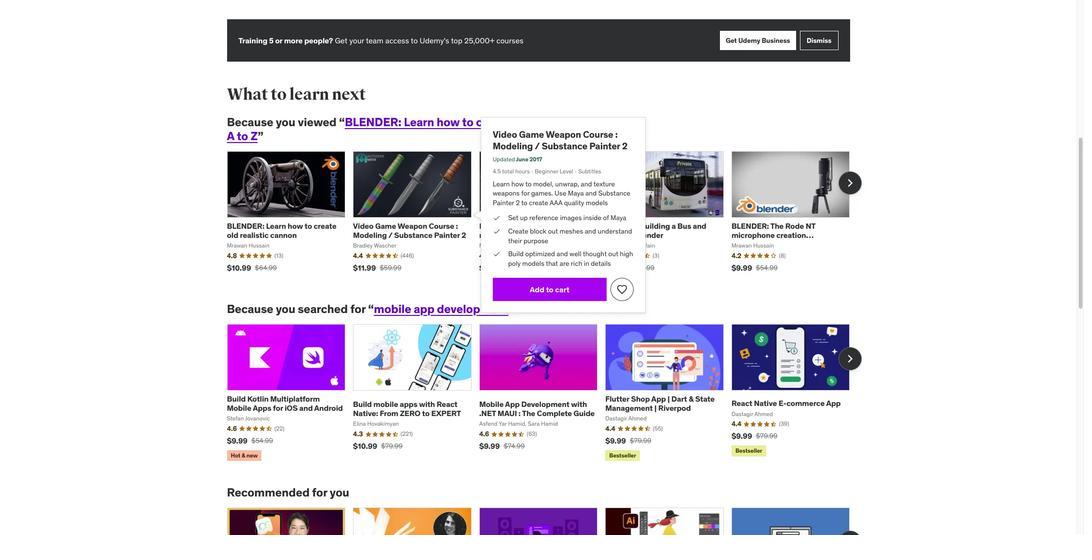Task type: vqa. For each thing, say whether or not it's contained in the screenshot.
have to the bottom
no



Task type: locate. For each thing, give the bounding box(es) containing it.
guide
[[605, 221, 627, 231], [574, 409, 595, 419]]

2 vertical spatial substance
[[394, 231, 433, 240]]

1 horizontal spatial the
[[770, 221, 784, 231]]

mobile right expert
[[479, 400, 504, 409]]

2 inside video game weapon course : modeling / substance painter 2 updated june 2017
[[622, 140, 628, 152]]

out inside create block out meshes and understand their purpose
[[548, 227, 558, 236]]

build
[[508, 250, 524, 259], [227, 394, 246, 404], [353, 400, 372, 409]]

1 vertical spatial /
[[388, 231, 392, 240]]

build for build kotlin multiplatform mobile apps for ios and android
[[227, 394, 246, 404]]

1 vertical spatial video
[[353, 221, 374, 231]]

0 vertical spatial learn
[[404, 115, 434, 130]]

learn
[[289, 84, 329, 105]]

next image
[[842, 176, 858, 191], [842, 351, 858, 367]]

1 horizontal spatial /
[[535, 140, 540, 152]]

app right shop
[[651, 394, 666, 404]]

" right viewed
[[339, 115, 345, 130]]

maya
[[568, 189, 584, 198], [611, 214, 626, 223]]

substance inside video game weapon course : modeling / substance painter 2 updated june 2017
[[542, 140, 587, 152]]

rich
[[571, 259, 582, 268]]

team
[[366, 36, 383, 45]]

1 vertical spatial :
[[456, 221, 458, 231]]

add
[[530, 285, 544, 295]]

1 horizontal spatial "
[[368, 302, 374, 317]]

game up the 2017
[[519, 129, 544, 140]]

/ inside video game weapon course : modeling / substance painter 2 updated june 2017
[[535, 140, 540, 152]]

use
[[555, 189, 566, 198]]

how inside learn how to model, unwrap, and texture weapons for games. use maya and substance painter 2 to create aaa quality models
[[512, 180, 524, 188]]

carousel element
[[227, 151, 862, 280], [227, 324, 862, 464]]

1 vertical spatial "
[[368, 302, 374, 317]]

4.5
[[493, 168, 501, 175]]

1 vertical spatial video game weapon course : modeling / substance painter 2 link
[[353, 221, 466, 240]]

because for because you viewed "
[[227, 115, 273, 130]]

create left utility
[[476, 115, 510, 130]]

in right the rich
[[584, 259, 589, 268]]

what
[[227, 84, 268, 105]]

video for video game weapon course : modeling / substance painter 2 updated june 2017
[[493, 129, 517, 140]]

and right bus
[[693, 221, 706, 231]]

in
[[627, 231, 634, 240], [584, 259, 589, 268]]

1 horizontal spatial weapon
[[546, 129, 581, 140]]

2 inside video game weapon course : modeling / substance painter 2 bradley wascher
[[462, 231, 466, 240]]

1 horizontal spatial painter
[[493, 199, 514, 207]]

build left kotlin
[[227, 394, 246, 404]]

unwrap,
[[555, 180, 579, 188]]

: left xsmall image
[[456, 221, 458, 231]]

get left your
[[335, 36, 348, 45]]

:
[[615, 129, 618, 140], [456, 221, 458, 231], [519, 409, 521, 419]]

and down inside
[[585, 227, 596, 236]]

models down the optimized
[[522, 259, 544, 268]]

video up bradley
[[353, 221, 374, 231]]

1 vertical spatial modeling
[[353, 231, 387, 240]]

2 horizontal spatial how
[[512, 180, 524, 188]]

: for video game weapon course : modeling / substance painter 2 updated june 2017
[[615, 129, 618, 140]]

2 horizontal spatial build
[[508, 250, 524, 259]]

nt
[[806, 221, 816, 231]]

1 horizontal spatial create
[[476, 115, 510, 130]]

build up poly
[[508, 250, 524, 259]]

1 because from the top
[[227, 115, 273, 130]]

2 horizontal spatial painter
[[589, 140, 620, 152]]

learn inside blender: learn how to create old realistic cannon
[[266, 221, 286, 231]]

e-
[[779, 399, 787, 409]]

carousel element containing build kotlin multiplatform mobile apps for ios and android
[[227, 324, 862, 464]]

course inside video game weapon course : modeling / substance painter 2 updated june 2017
[[583, 129, 613, 140]]

blender: up the masterclass
[[732, 221, 769, 231]]

2 vertical spatial how
[[288, 221, 303, 231]]

0 horizontal spatial modeling
[[353, 231, 387, 240]]

weapon up level
[[546, 129, 581, 140]]

in inside guide for building a bus and truck in blender
[[627, 231, 634, 240]]

create inside blender: learn how to create old realistic cannon
[[314, 221, 336, 231]]

june
[[516, 156, 528, 163]]

guide right complete
[[574, 409, 595, 419]]

: inside video game weapon course : modeling / substance painter 2 updated june 2017
[[615, 129, 618, 140]]

courses
[[496, 36, 524, 45]]

maya inside learn how to model, unwrap, and texture weapons for games. use maya and substance painter 2 to create aaa quality models
[[568, 189, 584, 198]]

video inside video game weapon course : modeling / substance painter 2 bradley wascher
[[353, 221, 374, 231]]

5
[[269, 36, 274, 45]]

substance up (446)
[[394, 231, 433, 240]]

and up are
[[557, 250, 568, 259]]

0 vertical spatial the
[[770, 221, 784, 231]]

2 horizontal spatial substance
[[598, 189, 630, 198]]

1 vertical spatial carousel element
[[227, 324, 862, 464]]

2 next image from the top
[[842, 351, 858, 367]]

in right truck
[[627, 231, 634, 240]]

old
[[227, 231, 238, 240]]

creation
[[776, 231, 806, 240]]

/
[[535, 140, 540, 152], [388, 231, 392, 240]]

0 horizontal spatial "
[[339, 115, 345, 130]]

video inside video game weapon course : modeling / substance painter 2 updated june 2017
[[493, 129, 517, 140]]

mobile app development with .net maui : the complete guide
[[479, 400, 595, 419]]

game inside video game weapon course : modeling / substance painter 2 updated june 2017
[[519, 129, 544, 140]]

create right cannon
[[314, 221, 336, 231]]

business
[[762, 36, 790, 45]]

1 vertical spatial the
[[522, 409, 535, 419]]

/ up the 2017
[[535, 140, 540, 152]]

mobile left apps
[[373, 400, 398, 409]]

with inside the mobile app development with .net maui : the complete guide
[[571, 400, 587, 409]]

the
[[770, 221, 784, 231], [522, 409, 535, 419]]

2 horizontal spatial :
[[615, 129, 618, 140]]

viewed
[[298, 115, 337, 130]]

maya up quality in the top right of the page
[[568, 189, 584, 198]]

models inside learn how to model, unwrap, and texture weapons for games. use maya and substance painter 2 to create aaa quality models
[[586, 199, 608, 207]]

2 horizontal spatial 2
[[622, 140, 628, 152]]

0 vertical spatial how
[[437, 115, 460, 130]]

react left native
[[732, 399, 752, 409]]

understand
[[598, 227, 632, 236]]

/ up wascher
[[388, 231, 392, 240]]

2 xsmall image from the top
[[493, 250, 500, 259]]

next image for mobile app development
[[842, 351, 858, 367]]

build mobile apps with react native: from zero to expert link
[[353, 400, 461, 419]]

realistic
[[240, 231, 269, 240]]

the inside the mobile app development with .net maui : the complete guide
[[522, 409, 535, 419]]

painter inside video game weapon course : modeling / substance painter 2 bradley wascher
[[434, 231, 460, 240]]

of
[[603, 214, 609, 223]]

texture
[[594, 180, 615, 188]]

app right the commerce
[[826, 399, 841, 409]]

0 vertical spatial next image
[[842, 176, 858, 191]]

blender: down next
[[345, 115, 401, 130]]

modeling up bradley
[[353, 231, 387, 240]]

and right ios
[[299, 404, 313, 413]]

learn for blender: learn how to create utility knife from a to z
[[404, 115, 434, 130]]

0 horizontal spatial react
[[437, 400, 458, 409]]

dismiss button
[[800, 31, 838, 50]]

thought
[[583, 250, 607, 259]]

build kotlin multiplatform mobile apps for ios and android link
[[227, 394, 343, 413]]

video game weapon course : modeling / substance painter 2 updated june 2017
[[493, 129, 628, 163]]

(446)
[[401, 252, 414, 260]]

weapon for video game weapon course : modeling / substance painter 2 bradley wascher
[[398, 221, 427, 231]]

xsmall image
[[493, 214, 500, 223], [493, 250, 500, 259]]

blender: learn how to create old realistic cannon link
[[227, 221, 336, 240]]

1 with from the left
[[419, 400, 435, 409]]

" right a on the top left of the page
[[258, 129, 263, 144]]

/ inside video game weapon course : modeling / substance painter 2 bradley wascher
[[388, 231, 392, 240]]

1 horizontal spatial maya
[[611, 214, 626, 223]]

: inside video game weapon course : modeling / substance painter 2 bradley wascher
[[456, 221, 458, 231]]

2 inside learn how to model, unwrap, and texture weapons for games. use maya and substance painter 2 to create aaa quality models
[[516, 199, 520, 207]]

" down $11.99 $59.99
[[368, 302, 374, 317]]

with right development
[[571, 400, 587, 409]]

mobile left app
[[374, 302, 411, 317]]

with inside build mobile apps with react native: from zero to expert
[[419, 400, 435, 409]]

0 vertical spatial substance
[[542, 140, 587, 152]]

build for build optimized and well thought out high poly models that are rich in details
[[508, 250, 524, 259]]

game inside video game weapon course : modeling / substance painter 2 bradley wascher
[[375, 221, 396, 231]]

/ for video game weapon course : modeling / substance painter 2 updated june 2017
[[535, 140, 540, 152]]

0 horizontal spatial get
[[335, 36, 348, 45]]

wascher
[[374, 242, 396, 249]]

building
[[640, 221, 670, 231]]

: inside the mobile app development with .net maui : the complete guide
[[519, 409, 521, 419]]

weapon inside video game weapon course : modeling / substance painter 2 updated june 2017
[[546, 129, 581, 140]]

2 vertical spatial 2
[[462, 231, 466, 240]]

access
[[385, 36, 409, 45]]

video game weapon course : modeling / substance painter 2 link up the 2017
[[493, 129, 628, 152]]

: right the maui
[[519, 409, 521, 419]]

0 horizontal spatial models
[[522, 259, 544, 268]]

video game weapon course : modeling / substance painter 2 link up (446)
[[353, 221, 466, 240]]

utility
[[513, 115, 544, 130]]

xsmall image for set
[[493, 214, 500, 223]]

1 vertical spatial xsmall image
[[493, 250, 500, 259]]

1 xsmall image from the top
[[493, 214, 500, 223]]

bradley
[[353, 242, 373, 249]]

0 horizontal spatial app
[[505, 400, 520, 409]]

1 horizontal spatial 2
[[516, 199, 520, 207]]

build inside build kotlin multiplatform mobile apps for ios and android
[[227, 394, 246, 404]]

0 horizontal spatial "
[[258, 129, 263, 144]]

learn for blender: learn how to create old realistic cannon
[[266, 221, 286, 231]]

mobile inside the mobile app development with .net maui : the complete guide
[[479, 400, 504, 409]]

|
[[668, 394, 670, 404], [654, 404, 657, 413]]

details
[[591, 259, 611, 268]]

0 horizontal spatial :
[[456, 221, 458, 231]]

add to cart button
[[493, 278, 607, 302]]

models up inside
[[586, 199, 608, 207]]

mobile app development link
[[374, 302, 509, 317]]

1 horizontal spatial video
[[493, 129, 517, 140]]

0 vertical spatial models
[[586, 199, 608, 207]]

and down the texture
[[585, 189, 597, 198]]

1 vertical spatial mobile
[[373, 400, 398, 409]]

| left dart
[[668, 394, 670, 404]]

weapon up (446)
[[398, 221, 427, 231]]

substance inside video game weapon course : modeling / substance painter 2 bradley wascher
[[394, 231, 433, 240]]

1 horizontal spatial models
[[586, 199, 608, 207]]

xsmall image left poly
[[493, 250, 500, 259]]

aaa
[[550, 199, 563, 207]]

mobile left apps at left
[[227, 404, 251, 413]]

hours
[[515, 168, 530, 175]]

blender: inside blender: learn how to create utility knife from a to z
[[345, 115, 401, 130]]

0 vertical spatial because
[[227, 115, 273, 130]]

build left from
[[353, 400, 372, 409]]

0 horizontal spatial create
[[314, 221, 336, 231]]

1 vertical spatial game
[[375, 221, 396, 231]]

maya right of
[[611, 214, 626, 223]]

2 horizontal spatial blender:
[[732, 221, 769, 231]]

1 horizontal spatial how
[[437, 115, 460, 130]]

apps
[[253, 404, 271, 413]]

course
[[583, 129, 613, 140], [429, 221, 454, 231]]

1 horizontal spatial out
[[608, 250, 618, 259]]

1 next image from the top
[[842, 176, 858, 191]]

build inside build mobile apps with react native: from zero to expert
[[353, 400, 372, 409]]

multiplatform
[[270, 394, 320, 404]]

how inside blender: learn how to create old realistic cannon
[[288, 221, 303, 231]]

1 vertical spatial how
[[512, 180, 524, 188]]

how
[[437, 115, 460, 130], [512, 180, 524, 188], [288, 221, 303, 231]]

0 horizontal spatial game
[[375, 221, 396, 231]]

how inside blender: learn how to create utility knife from a to z
[[437, 115, 460, 130]]

1 horizontal spatial with
[[571, 400, 587, 409]]

because for because you searched for " mobile app development "
[[227, 302, 273, 317]]

react
[[732, 399, 752, 409], [437, 400, 458, 409]]

0 vertical spatial create
[[476, 115, 510, 130]]

training 5 or more people? get your team access to udemy's top 25,000+ courses
[[238, 36, 524, 45]]

1 horizontal spatial modeling
[[493, 140, 533, 152]]

2 horizontal spatial app
[[826, 399, 841, 409]]

painter for video game weapon course : modeling / substance painter 2 updated june 2017
[[589, 140, 620, 152]]

because you searched for " mobile app development "
[[227, 302, 514, 317]]

modeling for video game weapon course : modeling / substance painter 2 bradley wascher
[[353, 231, 387, 240]]

painter inside learn how to model, unwrap, and texture weapons for games. use maya and substance painter 2 to create aaa quality models
[[493, 199, 514, 207]]

out
[[548, 227, 558, 236], [608, 250, 618, 259]]

app
[[414, 302, 435, 317]]

2017
[[530, 156, 542, 163]]

0 vertical spatial video
[[493, 129, 517, 140]]

1 vertical spatial guide
[[574, 409, 595, 419]]

0 horizontal spatial video
[[353, 221, 374, 231]]

1 vertical spatial models
[[522, 259, 544, 268]]

out right the block
[[548, 227, 558, 236]]

blender: for utility
[[345, 115, 401, 130]]

video game weapon course : modeling / substance painter 2 bradley wascher
[[353, 221, 466, 249]]

react right zero
[[437, 400, 458, 409]]

1 horizontal spatial app
[[651, 394, 666, 404]]

0 vertical spatial carousel element
[[227, 151, 862, 280]]

you
[[276, 115, 295, 130], [276, 302, 295, 317], [330, 486, 349, 501]]

2 vertical spatial create
[[314, 221, 336, 231]]

training
[[238, 36, 267, 45]]

2 horizontal spatial learn
[[493, 180, 510, 188]]

blender: left cannon
[[227, 221, 264, 231]]

get left udemy
[[726, 36, 737, 45]]

build inside build optimized and well thought out high poly models that are rich in details
[[508, 250, 524, 259]]

0 vertical spatial weapon
[[546, 129, 581, 140]]

guide right inside
[[605, 221, 627, 231]]

0 horizontal spatial weapon
[[398, 221, 427, 231]]

updated
[[493, 156, 515, 163]]

models
[[586, 199, 608, 207], [522, 259, 544, 268]]

in inside build optimized and well thought out high poly models that are rich in details
[[584, 259, 589, 268]]

0 horizontal spatial guide
[[574, 409, 595, 419]]

substance
[[542, 140, 587, 152], [598, 189, 630, 198], [394, 231, 433, 240]]

1 horizontal spatial course
[[583, 129, 613, 140]]

create block out meshes and understand their purpose
[[508, 227, 632, 245]]

modeling inside video game weapon course : modeling / substance painter 2 bradley wascher
[[353, 231, 387, 240]]

mobile
[[479, 400, 504, 409], [227, 404, 251, 413]]

2 carousel element from the top
[[227, 324, 862, 464]]

mobile inside build mobile apps with react native: from zero to expert
[[373, 400, 398, 409]]

bus
[[678, 221, 691, 231]]

out left high
[[608, 250, 618, 259]]

create down games.
[[529, 199, 548, 207]]

1 horizontal spatial mobile
[[479, 400, 504, 409]]

app right ".net"
[[505, 400, 520, 409]]

0 horizontal spatial the
[[522, 409, 535, 419]]

weapon inside video game weapon course : modeling / substance painter 2 bradley wascher
[[398, 221, 427, 231]]

modeling up updated
[[493, 140, 533, 152]]

0 vertical spatial course
[[583, 129, 613, 140]]

&
[[689, 394, 694, 404]]

substance down the texture
[[598, 189, 630, 198]]

zero
[[400, 409, 421, 419]]

blender: inside blender: the rode nt microphone creation masterclass
[[732, 221, 769, 231]]

0 horizontal spatial mobile
[[227, 404, 251, 413]]

xsmall image up xsmall image
[[493, 214, 500, 223]]

2 vertical spatial painter
[[434, 231, 460, 240]]

0 vertical spatial :
[[615, 129, 618, 140]]

get
[[335, 36, 348, 45], [726, 36, 737, 45]]

apps
[[400, 400, 418, 409]]

video up updated
[[493, 129, 517, 140]]

25,000+
[[464, 36, 495, 45]]

0 horizontal spatial with
[[419, 400, 435, 409]]

app inside the mobile app development with .net maui : the complete guide
[[505, 400, 520, 409]]

flutter shop app | dart & state management | riverpod link
[[605, 394, 715, 413]]

painter inside video game weapon course : modeling / substance painter 2 updated june 2017
[[589, 140, 620, 152]]

blender: the rode nt microphone creation masterclass
[[732, 221, 816, 249]]

video for video game weapon course : modeling / substance painter 2 bradley wascher
[[353, 221, 374, 231]]

management
[[605, 404, 653, 413]]

0 horizontal spatial 2
[[462, 231, 466, 240]]

2 with from the left
[[571, 400, 587, 409]]

the inside blender: the rode nt microphone creation masterclass
[[770, 221, 784, 231]]

1 vertical spatial in
[[584, 259, 589, 268]]

"
[[339, 115, 345, 130], [368, 302, 374, 317]]

1 vertical spatial course
[[429, 221, 454, 231]]

for inside build kotlin multiplatform mobile apps for ios and android
[[273, 404, 283, 413]]

you for viewed
[[276, 115, 295, 130]]

learn inside blender: learn how to create utility knife from a to z
[[404, 115, 434, 130]]

/ for video game weapon course : modeling / substance painter 2 bradley wascher
[[388, 231, 392, 240]]

0 horizontal spatial painter
[[434, 231, 460, 240]]

carousel element containing blender: learn how to create old realistic cannon
[[227, 151, 862, 280]]

0 vertical spatial in
[[627, 231, 634, 240]]

you for searched
[[276, 302, 295, 317]]

1 horizontal spatial in
[[627, 231, 634, 240]]

the right the maui
[[522, 409, 535, 419]]

and inside create block out meshes and understand their purpose
[[585, 227, 596, 236]]

2 for video game weapon course : modeling / substance painter 2 bradley wascher
[[462, 231, 466, 240]]

0 horizontal spatial blender:
[[227, 221, 264, 231]]

carousel element for blender: learn how to create utility knife from a to z
[[227, 151, 862, 280]]

create
[[508, 227, 528, 236]]

| right shop
[[654, 404, 657, 413]]

0 vertical spatial out
[[548, 227, 558, 236]]

and down subtitles
[[581, 180, 592, 188]]

to inside build mobile apps with react native: from zero to expert
[[422, 409, 430, 419]]

the left the rode
[[770, 221, 784, 231]]

1 horizontal spatial game
[[519, 129, 544, 140]]

1 vertical spatial "
[[509, 302, 514, 317]]

1 carousel element from the top
[[227, 151, 862, 280]]

0 horizontal spatial out
[[548, 227, 558, 236]]

add to cart
[[530, 285, 569, 295]]

0 horizontal spatial build
[[227, 394, 246, 404]]

with right apps
[[419, 400, 435, 409]]

4.5 total hours
[[493, 168, 530, 175]]

learn
[[404, 115, 434, 130], [493, 180, 510, 188], [266, 221, 286, 231]]

substance down knife
[[542, 140, 587, 152]]

1 vertical spatial painter
[[493, 199, 514, 207]]

game up wascher
[[375, 221, 396, 231]]

0 vertical spatial modeling
[[493, 140, 533, 152]]

for
[[521, 189, 530, 198], [628, 221, 638, 231], [350, 302, 366, 317], [273, 404, 283, 413], [312, 486, 327, 501]]

get udemy business
[[726, 36, 790, 45]]

mobile app development with .net maui : the complete guide link
[[479, 400, 595, 419]]

create inside learn how to model, unwrap, and texture weapons for games. use maya and substance painter 2 to create aaa quality models
[[529, 199, 548, 207]]

0 vertical spatial game
[[519, 129, 544, 140]]

dart
[[672, 394, 687, 404]]

0 horizontal spatial in
[[584, 259, 589, 268]]

" down add to cart button in the bottom of the page
[[509, 302, 514, 317]]

create inside blender: learn how to create utility knife from a to z
[[476, 115, 510, 130]]

z
[[251, 129, 258, 144]]

blender: inside blender: learn how to create old realistic cannon
[[227, 221, 264, 231]]

1 vertical spatial substance
[[598, 189, 630, 198]]

course inside video game weapon course : modeling / substance painter 2 bradley wascher
[[429, 221, 454, 231]]

1 vertical spatial 2
[[516, 199, 520, 207]]

for inside learn how to model, unwrap, and texture weapons for games. use maya and substance painter 2 to create aaa quality models
[[521, 189, 530, 198]]

2 because from the top
[[227, 302, 273, 317]]

modeling inside video game weapon course : modeling / substance painter 2 updated june 2017
[[493, 140, 533, 152]]

: right from
[[615, 129, 618, 140]]

0 vertical spatial video game weapon course : modeling / substance painter 2 link
[[493, 129, 628, 152]]

1 vertical spatial because
[[227, 302, 273, 317]]

cannon
[[270, 231, 297, 240]]

0 horizontal spatial how
[[288, 221, 303, 231]]

1 horizontal spatial learn
[[404, 115, 434, 130]]

1 vertical spatial maya
[[611, 214, 626, 223]]



Task type: describe. For each thing, give the bounding box(es) containing it.
for inside guide for building a bus and truck in blender
[[628, 221, 638, 231]]

2 for video game weapon course : modeling / substance painter 2 updated june 2017
[[622, 140, 628, 152]]

and inside guide for building a bus and truck in blender
[[693, 221, 706, 231]]

state
[[695, 394, 715, 404]]

app inside flutter shop app | dart & state management | riverpod
[[651, 394, 666, 404]]

446 reviews element
[[401, 252, 414, 260]]

.net
[[479, 409, 496, 419]]

react inside build mobile apps with react native: from zero to expert
[[437, 400, 458, 409]]

blender: learn how to create utility knife from a to z link
[[227, 115, 603, 144]]

0 vertical spatial mobile
[[374, 302, 411, 317]]

learn how to model, unwrap, and texture weapons for games. use maya and substance painter 2 to create aaa quality models
[[493, 180, 630, 207]]

substance for video game weapon course : modeling / substance painter 2 bradley wascher
[[394, 231, 433, 240]]

expert
[[431, 409, 461, 419]]

0 vertical spatial "
[[258, 129, 263, 144]]

purpose
[[524, 237, 548, 245]]

: for video game weapon course : modeling / substance painter 2 bradley wascher
[[456, 221, 458, 231]]

1 horizontal spatial |
[[668, 394, 670, 404]]

commerce
[[787, 399, 825, 409]]

to inside button
[[546, 285, 554, 295]]

course for video game weapon course : modeling / substance painter 2 bradley wascher
[[429, 221, 454, 231]]

cart
[[555, 285, 569, 295]]

from
[[380, 409, 398, 419]]

0 horizontal spatial |
[[654, 404, 657, 413]]

learn inside learn how to model, unwrap, and texture weapons for games. use maya and substance painter 2 to create aaa quality models
[[493, 180, 510, 188]]

react native e-commerce app link
[[732, 399, 841, 409]]

your
[[349, 36, 364, 45]]

reference
[[529, 214, 558, 223]]

truck
[[605, 231, 625, 240]]

their
[[508, 237, 522, 245]]

high
[[620, 250, 633, 259]]

1 horizontal spatial react
[[732, 399, 752, 409]]

kotlin
[[247, 394, 269, 404]]

knife
[[547, 115, 574, 130]]

1 horizontal spatial "
[[509, 302, 514, 317]]

game for video game weapon course : modeling / substance painter 2 updated june 2017
[[519, 129, 544, 140]]

how for blender: learn how to create utility knife from a to z
[[437, 115, 460, 130]]

how for blender: learn how to create old realistic cannon
[[288, 221, 303, 231]]

2 vertical spatial you
[[330, 486, 349, 501]]

1 horizontal spatial get
[[726, 36, 737, 45]]

level
[[560, 168, 573, 175]]

flutter shop app | dart & state management | riverpod
[[605, 394, 715, 413]]

guide for building a bus and truck in blender link
[[605, 221, 706, 240]]

development
[[437, 302, 509, 317]]

video game weapon course : modeling / substance painter 2 link for (446)
[[353, 221, 466, 240]]

meshes
[[560, 227, 583, 236]]

development
[[521, 400, 570, 409]]

and inside build optimized and well thought out high poly models that are rich in details
[[557, 250, 568, 259]]

are
[[560, 259, 569, 268]]

udemy
[[738, 36, 760, 45]]

game for video game weapon course : modeling / substance painter 2 bradley wascher
[[375, 221, 396, 231]]

or
[[275, 36, 282, 45]]

guide inside guide for building a bus and truck in blender
[[605, 221, 627, 231]]

a
[[227, 129, 234, 144]]

masterclass
[[732, 240, 775, 249]]

images
[[560, 214, 582, 223]]

xsmall image for build
[[493, 250, 500, 259]]

and inside build kotlin multiplatform mobile apps for ios and android
[[299, 404, 313, 413]]

weapon for video game weapon course : modeling / substance painter 2 updated june 2017
[[546, 129, 581, 140]]

create for blender: learn how to create utility knife from a to z
[[476, 115, 510, 130]]

to inside blender: learn how to create old realistic cannon
[[305, 221, 312, 231]]

carousel element for mobile app development
[[227, 324, 862, 464]]

with for guide
[[571, 400, 587, 409]]

video game weapon course : modeling / substance painter 2 link for beginner level
[[493, 129, 628, 152]]

with for expert
[[419, 400, 435, 409]]

up
[[520, 214, 528, 223]]

$11.99
[[353, 263, 376, 273]]

native
[[754, 399, 777, 409]]

poly
[[508, 259, 521, 268]]

guide inside the mobile app development with .net maui : the complete guide
[[574, 409, 595, 419]]

rode
[[785, 221, 804, 231]]

4.4
[[353, 252, 363, 260]]

mobile inside build kotlin multiplatform mobile apps for ios and android
[[227, 404, 251, 413]]

blender: for old
[[227, 221, 264, 231]]

create for blender: learn how to create old realistic cannon
[[314, 221, 336, 231]]

blender: the rode nt microphone creation masterclass link
[[732, 221, 816, 249]]

blender: for creation
[[732, 221, 769, 231]]

top
[[451, 36, 462, 45]]

well
[[570, 250, 581, 259]]

a
[[672, 221, 676, 231]]

dismiss
[[807, 36, 832, 45]]

ios
[[285, 404, 298, 413]]

substance for video game weapon course : modeling / substance painter 2 updated june 2017
[[542, 140, 587, 152]]

total
[[502, 168, 514, 175]]

xsmall image
[[493, 227, 500, 237]]

blender: learn how to create old realistic cannon
[[227, 221, 336, 240]]

blender
[[635, 231, 663, 240]]

get udemy business link
[[720, 31, 796, 50]]

next image for blender: learn how to create utility knife from a to z
[[842, 176, 858, 191]]

riverpod
[[658, 404, 691, 413]]

out inside build optimized and well thought out high poly models that are rich in details
[[608, 250, 618, 259]]

set
[[508, 214, 519, 223]]

that
[[546, 259, 558, 268]]

models inside build optimized and well thought out high poly models that are rich in details
[[522, 259, 544, 268]]

modeling for video game weapon course : modeling / substance painter 2 updated june 2017
[[493, 140, 533, 152]]

guide for building a bus and truck in blender
[[605, 221, 706, 240]]

native:
[[353, 409, 378, 419]]

weapons
[[493, 189, 520, 198]]

block
[[530, 227, 546, 236]]

wishlist image
[[616, 284, 628, 296]]

blender: learn how to create utility knife from a to z
[[227, 115, 603, 144]]

recommended
[[227, 486, 310, 501]]

substance inside learn how to model, unwrap, and texture weapons for games. use maya and substance painter 2 to create aaa quality models
[[598, 189, 630, 198]]

inside
[[583, 214, 601, 223]]

flutter
[[605, 394, 629, 404]]

next
[[332, 84, 366, 105]]

from
[[577, 115, 603, 130]]

course for video game weapon course : modeling / substance painter 2 updated june 2017
[[583, 129, 613, 140]]

$11.99 $59.99
[[353, 263, 402, 273]]

build for build mobile apps with react native: from zero to expert
[[353, 400, 372, 409]]

painter for video game weapon course : modeling / substance painter 2 bradley wascher
[[434, 231, 460, 240]]

because you viewed "
[[227, 115, 345, 130]]

build kotlin multiplatform mobile apps for ios and android
[[227, 394, 343, 413]]

what to learn next
[[227, 84, 366, 105]]

react native e-commerce app
[[732, 399, 841, 409]]

quality
[[564, 199, 584, 207]]



